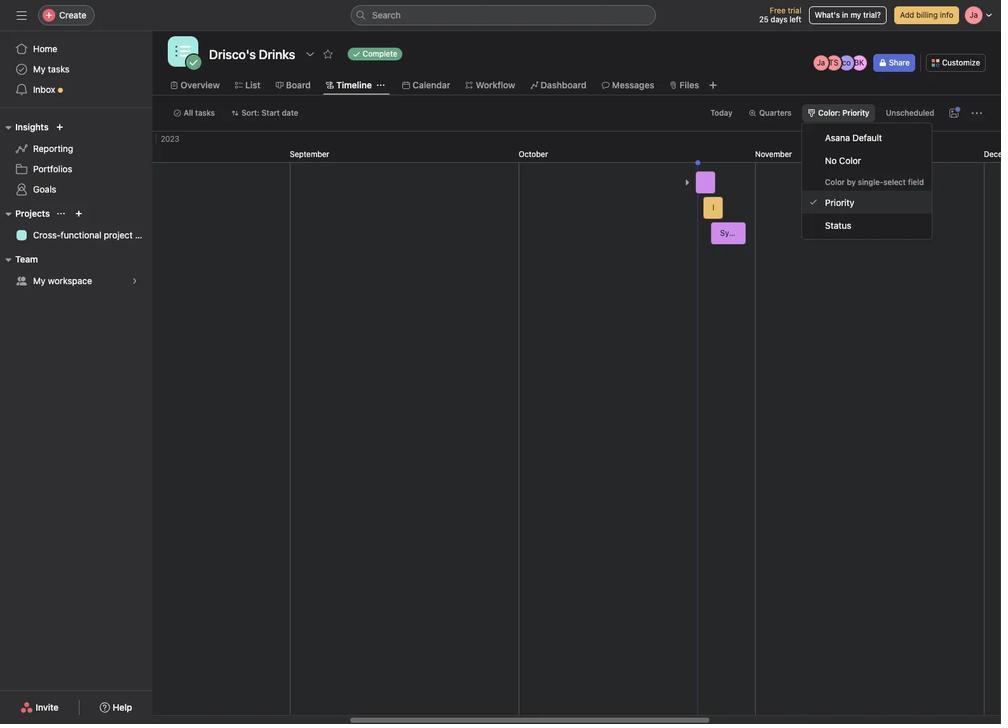 Task type: vqa. For each thing, say whether or not it's contained in the screenshot.
tasks associated with My tasks
yes



Task type: locate. For each thing, give the bounding box(es) containing it.
sort: start date
[[242, 108, 298, 118]]

share
[[889, 58, 910, 67]]

calendar
[[413, 79, 451, 90]]

left
[[790, 15, 802, 24]]

1 horizontal spatial tasks
[[195, 108, 215, 118]]

my inside "teams" element
[[33, 275, 45, 286]]

show options, current sort, top image
[[57, 210, 65, 217]]

my up inbox
[[33, 64, 45, 74]]

priority up status
[[825, 197, 855, 208]]

asana default
[[825, 132, 882, 143]]

0 vertical spatial my
[[33, 64, 45, 74]]

hide sidebar image
[[17, 10, 27, 20]]

tasks down home
[[48, 64, 70, 74]]

unscheduled button
[[881, 104, 941, 122]]

complete
[[363, 49, 397, 59]]

field
[[908, 177, 924, 187]]

trial
[[788, 6, 802, 15]]

projects element
[[0, 202, 153, 248]]

single-
[[858, 177, 884, 187]]

timeline link
[[326, 78, 372, 92]]

quarters
[[760, 108, 792, 118]]

my down the team
[[33, 275, 45, 286]]

reporting link
[[8, 139, 145, 159]]

my for my tasks
[[33, 64, 45, 74]]

tab actions image
[[377, 81, 385, 89]]

projects button
[[0, 206, 50, 221]]

color right no
[[839, 155, 862, 166]]

overview
[[181, 79, 220, 90]]

color left by
[[825, 177, 845, 187]]

all tasks button
[[168, 104, 221, 122]]

date
[[282, 108, 298, 118]]

co
[[842, 58, 851, 67]]

list image
[[176, 44, 191, 59]]

tasks
[[48, 64, 70, 74], [195, 108, 215, 118]]

no
[[825, 155, 837, 166]]

all
[[184, 108, 193, 118]]

priority up asana default
[[843, 108, 870, 118]]

workspace
[[48, 275, 92, 286]]

september
[[290, 149, 330, 159]]

color:
[[819, 108, 841, 118]]

files link
[[670, 78, 699, 92]]

what's in my trial?
[[815, 10, 881, 20]]

sort: start date button
[[226, 104, 304, 122]]

by
[[847, 177, 856, 187]]

my
[[33, 64, 45, 74], [33, 275, 45, 286]]

2023 august
[[53, 134, 179, 159]]

list
[[245, 79, 261, 90]]

tasks inside global 'element'
[[48, 64, 70, 74]]

project
[[104, 230, 133, 240]]

dashboard
[[541, 79, 587, 90]]

tasks right all
[[195, 108, 215, 118]]

my inside global 'element'
[[33, 64, 45, 74]]

workflow
[[476, 79, 515, 90]]

new project or portfolio image
[[75, 210, 83, 217]]

messages link
[[602, 78, 655, 92]]

0 vertical spatial tasks
[[48, 64, 70, 74]]

2023
[[161, 134, 179, 144]]

priority
[[843, 108, 870, 118], [825, 197, 855, 208]]

1 my from the top
[[33, 64, 45, 74]]

None text field
[[206, 43, 299, 65]]

bk
[[855, 58, 865, 67]]

list link
[[235, 78, 261, 92]]

in
[[842, 10, 849, 20]]

0 horizontal spatial tasks
[[48, 64, 70, 74]]

overview link
[[170, 78, 220, 92]]

no color link
[[803, 149, 932, 172]]

status
[[825, 220, 852, 231]]

1 vertical spatial tasks
[[195, 108, 215, 118]]

inbox
[[33, 84, 55, 95]]

cross-functional project plan
[[33, 230, 153, 240]]

october
[[519, 149, 548, 159]]

search list box
[[351, 5, 656, 25]]

select
[[884, 177, 906, 187]]

calendar link
[[402, 78, 451, 92]]

days
[[771, 15, 788, 24]]

board link
[[276, 78, 311, 92]]

goals
[[33, 184, 56, 195]]

what's in my trial? button
[[809, 6, 887, 24]]

new image
[[56, 123, 64, 131]]

1 vertical spatial my
[[33, 275, 45, 286]]

create button
[[38, 5, 95, 25]]

customize button
[[927, 54, 986, 72]]

search
[[372, 10, 401, 20]]

my workspace link
[[8, 271, 145, 291]]

show subtasks for task brainstorm california cola flavors image
[[684, 179, 691, 186]]

dece
[[984, 149, 1002, 159]]

asana
[[825, 132, 851, 143]]

2 my from the top
[[33, 275, 45, 286]]

november
[[755, 149, 792, 159]]

insights button
[[0, 120, 49, 135]]

default
[[853, 132, 882, 143]]

0 vertical spatial priority
[[843, 108, 870, 118]]

tasks inside 'dropdown button'
[[195, 108, 215, 118]]

global element
[[0, 31, 153, 107]]

workflow link
[[466, 78, 515, 92]]

my
[[851, 10, 862, 20]]



Task type: describe. For each thing, give the bounding box(es) containing it.
create
[[59, 10, 86, 20]]

board
[[286, 79, 311, 90]]

reporting
[[33, 143, 73, 154]]

invite
[[36, 702, 59, 713]]

my for my workspace
[[33, 275, 45, 286]]

insights element
[[0, 116, 153, 202]]

share button
[[874, 54, 916, 72]]

1 vertical spatial priority
[[825, 197, 855, 208]]

customize
[[943, 58, 981, 67]]

cross-
[[33, 230, 61, 240]]

my workspace
[[33, 275, 92, 286]]

no color
[[825, 155, 862, 166]]

invite button
[[12, 696, 67, 719]]

home link
[[8, 39, 145, 59]]

add billing info button
[[895, 6, 960, 24]]

free
[[770, 6, 786, 15]]

priority link
[[803, 191, 932, 214]]

start
[[262, 108, 280, 118]]

dashboard link
[[531, 78, 587, 92]]

unscheduled
[[886, 108, 935, 118]]

home
[[33, 43, 57, 54]]

august
[[53, 149, 79, 159]]

portfolios
[[33, 163, 72, 174]]

projects
[[15, 208, 50, 219]]

today
[[711, 108, 733, 118]]

all tasks
[[184, 108, 215, 118]]

ts
[[829, 58, 839, 67]]

color: priority
[[819, 108, 870, 118]]

timeline
[[336, 79, 372, 90]]

more actions image
[[972, 108, 982, 118]]

show options image
[[305, 49, 315, 59]]

portfolios link
[[8, 159, 145, 179]]

cross-functional project plan link
[[8, 225, 153, 245]]

ja
[[817, 58, 826, 67]]

save options image
[[949, 108, 960, 118]]

inbox link
[[8, 79, 145, 100]]

trial?
[[864, 10, 881, 20]]

messages
[[612, 79, 655, 90]]

my tasks
[[33, 64, 70, 74]]

add
[[900, 10, 915, 20]]

priority inside dropdown button
[[843, 108, 870, 118]]

add to starred image
[[323, 49, 333, 59]]

team button
[[0, 252, 38, 267]]

status link
[[803, 214, 932, 237]]

see details, my workspace image
[[131, 277, 139, 285]]

tasks for my tasks
[[48, 64, 70, 74]]

color: priority button
[[803, 104, 876, 122]]

team
[[15, 254, 38, 265]]

0 vertical spatial color
[[839, 155, 862, 166]]

plan
[[135, 230, 153, 240]]

sort:
[[242, 108, 260, 118]]

help button
[[92, 696, 140, 719]]

goals link
[[8, 179, 145, 200]]

teams element
[[0, 248, 153, 294]]

add billing info
[[900, 10, 954, 20]]

insights
[[15, 121, 49, 132]]

files
[[680, 79, 699, 90]]

what's
[[815, 10, 840, 20]]

billing
[[917, 10, 938, 20]]

1 vertical spatial color
[[825, 177, 845, 187]]

asana default link
[[803, 126, 932, 149]]

functional
[[61, 230, 101, 240]]

search button
[[351, 5, 656, 25]]

info
[[940, 10, 954, 20]]

add tab image
[[708, 80, 719, 90]]

my tasks link
[[8, 59, 145, 79]]

quarters button
[[744, 104, 798, 122]]

tasks for all tasks
[[195, 108, 215, 118]]

today button
[[705, 104, 739, 122]]



